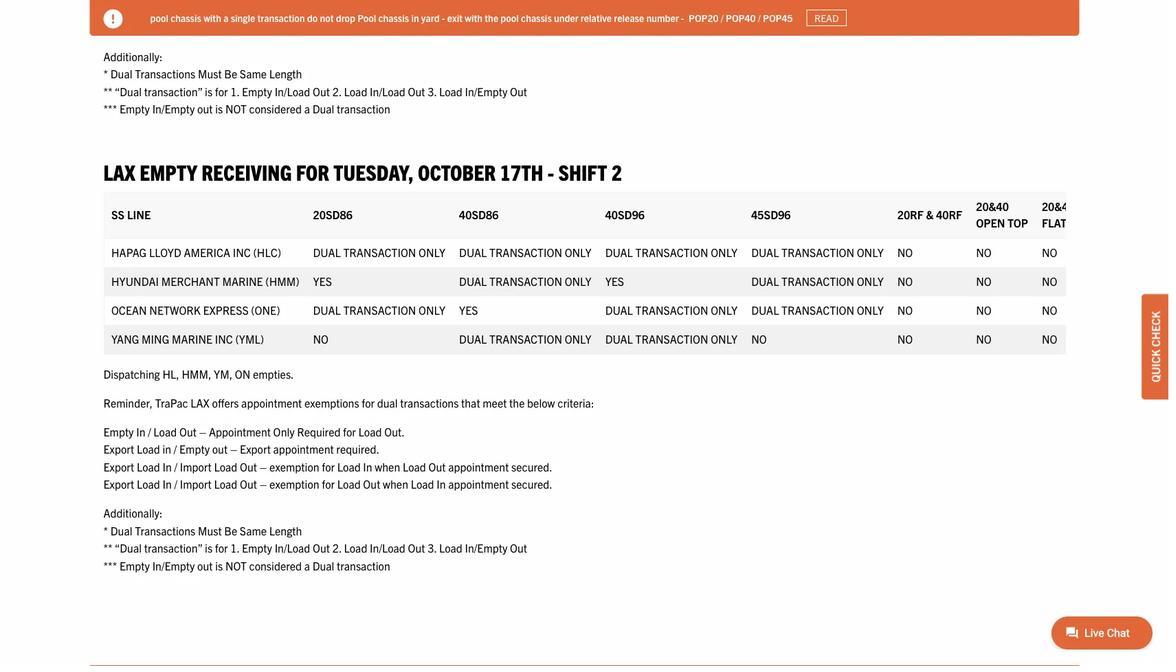 Task type: locate. For each thing, give the bounding box(es) containing it.
0 vertical spatial be
[[224, 67, 237, 81]]

0 vertical spatial additionally:
[[103, 49, 163, 63]]

exemptions
[[304, 396, 359, 410]]

20&40 up open on the top right of page
[[976, 199, 1009, 213]]

1 vertical spatial considered
[[249, 559, 302, 573]]

1 horizontal spatial marine
[[222, 274, 263, 288]]

0 vertical spatial marine
[[222, 274, 263, 288]]

number
[[646, 11, 679, 24]]

the right meet
[[509, 396, 525, 410]]

2 *** from the top
[[103, 559, 117, 573]]

appointment
[[209, 425, 271, 438]]

check
[[1149, 311, 1162, 347]]

1 vertical spatial same
[[240, 524, 267, 537]]

20&40 inside 20&40 open top
[[976, 199, 1009, 213]]

empties.
[[253, 368, 294, 381]]

out
[[197, 102, 213, 116], [212, 442, 228, 456], [197, 559, 213, 573]]

express
[[203, 303, 248, 317]]

2 ** from the top
[[103, 541, 113, 555]]

with right "exit"
[[465, 11, 483, 24]]

0 vertical spatial not
[[225, 102, 247, 116]]

import
[[180, 3, 212, 17], [180, 21, 212, 35], [180, 460, 212, 474], [180, 477, 212, 491]]

pool
[[150, 11, 168, 24], [501, 11, 519, 24]]

1 2. from the top
[[332, 85, 341, 98]]

0 vertical spatial "dual
[[115, 85, 142, 98]]

1 20&40 from the left
[[976, 199, 1009, 213]]

hapag lloyd america inc (hlc)
[[111, 246, 281, 259]]

0 vertical spatial inc
[[232, 246, 250, 259]]

1 be from the top
[[224, 67, 237, 81]]

0 vertical spatial in
[[411, 11, 419, 24]]

1 horizontal spatial lax
[[191, 396, 210, 410]]

2
[[612, 158, 622, 185]]

must
[[198, 67, 222, 81], [198, 524, 222, 537]]

yes
[[313, 274, 332, 288], [605, 274, 624, 288], [459, 303, 478, 317]]

the
[[485, 11, 498, 24], [509, 396, 525, 410]]

export
[[103, 3, 134, 17], [103, 21, 134, 35], [103, 442, 134, 456], [240, 442, 271, 456], [103, 460, 134, 474], [103, 477, 134, 491]]

when down required.
[[375, 460, 400, 474]]

transaction
[[257, 11, 305, 24], [337, 102, 390, 116], [337, 559, 390, 573]]

1 vertical spatial be
[[224, 524, 237, 537]]

hyundai
[[111, 274, 158, 288]]

- right 17th
[[548, 158, 554, 185]]

with left single
[[204, 11, 221, 24]]

1 vertical spatial transaction"
[[144, 541, 202, 555]]

2 be from the top
[[224, 524, 237, 537]]

chassis right pool
[[378, 11, 409, 24]]

2 length from the top
[[269, 524, 302, 537]]

2 * from the top
[[103, 524, 108, 537]]

0 horizontal spatial in
[[163, 442, 171, 456]]

1 with from the left
[[204, 11, 221, 24]]

1 vertical spatial must
[[198, 524, 222, 537]]

0 vertical spatial 1.
[[230, 85, 239, 98]]

1 vertical spatial *
[[103, 524, 108, 537]]

chassis
[[171, 11, 201, 24], [378, 11, 409, 24], [521, 11, 552, 24]]

flat
[[1042, 216, 1066, 230]]

in
[[163, 3, 172, 17], [363, 3, 372, 17], [163, 21, 172, 35], [437, 21, 446, 35], [136, 425, 145, 438], [163, 460, 172, 474], [363, 460, 372, 474], [163, 477, 172, 491], [437, 477, 446, 491]]

1 import from the top
[[180, 3, 212, 17]]

0 vertical spatial 2.
[[332, 85, 341, 98]]

2 pool from the left
[[501, 11, 519, 24]]

lax left offers
[[191, 396, 210, 410]]

1 vertical spatial ***
[[103, 559, 117, 573]]

0 horizontal spatial -
[[442, 11, 445, 24]]

1 must from the top
[[198, 67, 222, 81]]

dispatching
[[103, 368, 160, 381]]

pool right "exit"
[[501, 11, 519, 24]]

2 chassis from the left
[[378, 11, 409, 24]]

quick check link
[[1142, 294, 1169, 400]]

1 chassis from the left
[[171, 11, 201, 24]]

pool
[[358, 11, 376, 24]]

0 vertical spatial additionally: * dual transactions must be same length ** "dual transaction" is for 1. empty in/load out 2. load in/load out 3. load in/empty out *** empty in/empty out is not considered a dual transaction
[[103, 49, 527, 116]]

3 secured. from the top
[[511, 460, 552, 474]]

inc left (yml)
[[215, 332, 233, 346]]

marine down ocean network express (one)
[[171, 332, 212, 346]]

lax up 'ss'
[[103, 158, 135, 185]]

drop
[[336, 11, 355, 24]]

pool right solid icon
[[150, 11, 168, 24]]

marine up "express"
[[222, 274, 263, 288]]

in left yard
[[411, 11, 419, 24]]

considered
[[249, 102, 302, 116], [249, 559, 302, 573]]

for
[[296, 158, 329, 185]]

in/load
[[275, 85, 310, 98], [370, 85, 405, 98], [275, 541, 310, 555], [370, 541, 405, 555]]

2 not from the top
[[225, 559, 247, 573]]

required.
[[336, 442, 379, 456]]

offers
[[212, 396, 239, 410]]

- right number
[[681, 11, 684, 24]]

- left "exit"
[[442, 11, 445, 24]]

exemption
[[269, 3, 319, 17], [269, 21, 319, 35], [269, 460, 319, 474], [269, 477, 319, 491]]

1 "dual from the top
[[115, 85, 142, 98]]

2 transactions from the top
[[135, 524, 195, 537]]

0 vertical spatial transactions
[[135, 67, 195, 81]]

read link
[[807, 9, 847, 26]]

1 horizontal spatial 20&40
[[1042, 199, 1074, 213]]

1 1. from the top
[[230, 85, 239, 98]]

1 vertical spatial not
[[225, 559, 247, 573]]

0 horizontal spatial with
[[204, 11, 221, 24]]

1 3. from the top
[[428, 85, 437, 98]]

"dual
[[115, 85, 142, 98], [115, 541, 142, 555]]

–
[[260, 3, 267, 17], [260, 21, 267, 35], [199, 425, 206, 438], [230, 442, 237, 456], [260, 460, 267, 474], [260, 477, 267, 491]]

receiving
[[202, 158, 292, 185]]

1 vertical spatial additionally:
[[103, 506, 163, 520]]

1 transaction" from the top
[[144, 85, 202, 98]]

20&40 up flat at the right of the page
[[1042, 199, 1074, 213]]

in down trapac
[[163, 442, 171, 456]]

yang
[[111, 332, 139, 346]]

0 horizontal spatial 20&40
[[976, 199, 1009, 213]]

0 horizontal spatial yes
[[313, 274, 332, 288]]

20&40 inside 20&40 flat rack
[[1042, 199, 1074, 213]]

1.
[[230, 85, 239, 98], [230, 541, 239, 555]]

inc left (hlc)
[[232, 246, 250, 259]]

ss
[[111, 208, 124, 221]]

a
[[223, 11, 229, 24], [304, 102, 310, 116], [304, 559, 310, 573]]

1 ** from the top
[[103, 85, 113, 98]]

1 horizontal spatial pool
[[501, 11, 519, 24]]

0 horizontal spatial marine
[[171, 332, 212, 346]]

chassis left under
[[521, 11, 552, 24]]

when down out.
[[383, 477, 408, 491]]

0 vertical spatial ***
[[103, 102, 117, 116]]

load
[[137, 3, 160, 17], [214, 3, 237, 17], [337, 3, 361, 17], [403, 3, 426, 17], [137, 21, 160, 35], [214, 21, 237, 35], [337, 21, 361, 35], [411, 21, 434, 35], [344, 85, 367, 98], [439, 85, 462, 98], [154, 425, 177, 438], [358, 425, 382, 438], [137, 442, 160, 456], [137, 460, 160, 474], [214, 460, 237, 474], [337, 460, 361, 474], [403, 460, 426, 474], [137, 477, 160, 491], [214, 477, 237, 491], [337, 477, 361, 491], [411, 477, 434, 491], [344, 541, 367, 555], [439, 541, 462, 555]]

2 vertical spatial out
[[197, 559, 213, 573]]

4 import from the top
[[180, 477, 212, 491]]

20&40 open top
[[976, 199, 1028, 230]]

appointment
[[448, 3, 509, 17], [448, 21, 509, 35], [241, 396, 302, 410], [273, 442, 334, 456], [448, 460, 509, 474], [448, 477, 509, 491]]

1 vertical spatial **
[[103, 541, 113, 555]]

tuesday,
[[334, 158, 414, 185]]

1 vertical spatial additionally: * dual transactions must be same length ** "dual transaction" is for 1. empty in/load out 2. load in/load out 3. load in/empty out *** empty in/empty out is not considered a dual transaction
[[103, 506, 527, 573]]

1 horizontal spatial chassis
[[378, 11, 409, 24]]

*
[[103, 67, 108, 81], [103, 524, 108, 537]]

is
[[205, 85, 212, 98], [215, 102, 223, 116], [205, 541, 212, 555], [215, 559, 223, 573]]

0 vertical spatial same
[[240, 67, 267, 81]]

1 vertical spatial transactions
[[135, 524, 195, 537]]

ocean network express (one)
[[111, 303, 280, 317]]

when
[[375, 3, 400, 17], [383, 21, 408, 35], [375, 460, 400, 474], [383, 477, 408, 491]]

0 horizontal spatial chassis
[[171, 11, 201, 24]]

-
[[442, 11, 445, 24], [681, 11, 684, 24], [548, 158, 554, 185]]

1 vertical spatial "dual
[[115, 541, 142, 555]]

0 vertical spatial considered
[[249, 102, 302, 116]]

1 vertical spatial the
[[509, 396, 525, 410]]

0 vertical spatial *
[[103, 67, 108, 81]]

the right "exit"
[[485, 11, 498, 24]]

1 vertical spatial 3.
[[428, 541, 437, 555]]

3 import from the top
[[180, 460, 212, 474]]

1 * from the top
[[103, 67, 108, 81]]

no
[[897, 246, 913, 259], [976, 246, 991, 259], [1042, 246, 1057, 259], [897, 274, 913, 288], [976, 274, 991, 288], [1042, 274, 1057, 288], [897, 303, 913, 317], [976, 303, 991, 317], [1042, 303, 1057, 317], [313, 332, 328, 346], [751, 332, 766, 346], [897, 332, 913, 346], [976, 332, 991, 346], [1042, 332, 1057, 346]]

additionally:
[[103, 49, 163, 63], [103, 506, 163, 520]]

1 same from the top
[[240, 67, 267, 81]]

marine for inc
[[171, 332, 212, 346]]

line
[[127, 208, 150, 221]]

2 vertical spatial a
[[304, 559, 310, 573]]

2 must from the top
[[198, 524, 222, 537]]

**
[[103, 85, 113, 98], [103, 541, 113, 555]]

chassis left single
[[171, 11, 201, 24]]

pop40
[[726, 11, 756, 24]]

be
[[224, 67, 237, 81], [224, 524, 237, 537]]

when right pool
[[383, 21, 408, 35]]

1 vertical spatial marine
[[171, 332, 212, 346]]

2 horizontal spatial chassis
[[521, 11, 552, 24]]

0 vertical spatial transaction
[[257, 11, 305, 24]]

/
[[174, 3, 177, 17], [721, 11, 724, 24], [758, 11, 761, 24], [174, 21, 177, 35], [148, 425, 151, 438], [174, 442, 177, 456], [174, 460, 177, 474], [174, 477, 177, 491]]

lloyd
[[149, 246, 181, 259]]

0 horizontal spatial lax
[[103, 158, 135, 185]]

1 vertical spatial 2.
[[332, 541, 341, 555]]

on
[[235, 368, 250, 381]]

dual
[[110, 67, 132, 81], [312, 102, 334, 116], [110, 524, 132, 537], [312, 559, 334, 573]]

0 vertical spatial 3.
[[428, 85, 437, 98]]

2 2. from the top
[[332, 541, 341, 555]]

2 exemption from the top
[[269, 21, 319, 35]]

4 exemption from the top
[[269, 477, 319, 491]]

3 exemption from the top
[[269, 460, 319, 474]]

1 vertical spatial length
[[269, 524, 302, 537]]

quick
[[1149, 349, 1162, 382]]

not
[[225, 102, 247, 116], [225, 559, 247, 573]]

1 vertical spatial in
[[163, 442, 171, 456]]

reminder,
[[103, 396, 153, 410]]

2 20&40 from the left
[[1042, 199, 1074, 213]]

1 considered from the top
[[249, 102, 302, 116]]

dual transaction only
[[313, 246, 445, 259], [459, 246, 591, 259], [605, 246, 737, 259], [751, 246, 883, 259], [459, 274, 591, 288], [751, 274, 883, 288], [313, 303, 445, 317], [605, 303, 737, 317], [751, 303, 883, 317], [459, 332, 591, 346], [605, 332, 737, 346]]

0 vertical spatial transaction"
[[144, 85, 202, 98]]

ming
[[141, 332, 169, 346]]

1 horizontal spatial with
[[465, 11, 483, 24]]

out.
[[384, 425, 405, 438]]

1 vertical spatial lax
[[191, 396, 210, 410]]

2 3. from the top
[[428, 541, 437, 555]]

transactions
[[400, 396, 459, 410]]

0 vertical spatial the
[[485, 11, 498, 24]]

20&40 for open
[[976, 199, 1009, 213]]

1 transactions from the top
[[135, 67, 195, 81]]

marine
[[222, 274, 263, 288], [171, 332, 212, 346]]

empty in / load out – appointment only required for load out. export load in / empty out – export appointment required. export load in / import load out – exemption for load in when load out appointment secured. export load in / import load out – exemption for load out when load in appointment secured.
[[103, 425, 552, 491]]

same
[[240, 67, 267, 81], [240, 524, 267, 537]]

1 vertical spatial transaction
[[337, 102, 390, 116]]

0 horizontal spatial pool
[[150, 11, 168, 24]]

1 vertical spatial out
[[212, 442, 228, 456]]

0 vertical spatial **
[[103, 85, 113, 98]]

pool chassis with a single transaction  do not drop pool chassis in yard -  exit with the pool chassis under relative release number -  pop20 / pop40 / pop45
[[150, 11, 793, 24]]

1 vertical spatial 1.
[[230, 541, 239, 555]]

0 vertical spatial length
[[269, 67, 302, 81]]

0 vertical spatial must
[[198, 67, 222, 81]]

1 vertical spatial inc
[[215, 332, 233, 346]]



Task type: describe. For each thing, give the bounding box(es) containing it.
0 vertical spatial a
[[223, 11, 229, 24]]

2 additionally: from the top
[[103, 506, 163, 520]]

quick check
[[1149, 311, 1162, 382]]

only
[[273, 425, 295, 438]]

2 import from the top
[[180, 21, 212, 35]]

2 vertical spatial transaction
[[337, 559, 390, 573]]

45sd96
[[751, 208, 790, 221]]

1 vertical spatial a
[[304, 102, 310, 116]]

solid image
[[103, 9, 123, 29]]

inc for (hlc)
[[232, 246, 250, 259]]

in inside empty in / load out – appointment only required for load out. export load in / empty out – export appointment required. export load in / import load out – exemption for load in when load out appointment secured. export load in / import load out – exemption for load out when load in appointment secured.
[[163, 442, 171, 456]]

17th
[[500, 158, 543, 185]]

release
[[614, 11, 644, 24]]

dual
[[377, 396, 398, 410]]

&
[[926, 208, 933, 221]]

hmm,
[[182, 368, 211, 381]]

2 transaction" from the top
[[144, 541, 202, 555]]

1 additionally: * dual transactions must be same length ** "dual transaction" is for 1. empty in/load out 2. load in/load out 3. load in/empty out *** empty in/empty out is not considered a dual transaction from the top
[[103, 49, 527, 116]]

1 horizontal spatial -
[[548, 158, 554, 185]]

october
[[418, 158, 496, 185]]

1 *** from the top
[[103, 102, 117, 116]]

hapag
[[111, 246, 146, 259]]

1 pool from the left
[[150, 11, 168, 24]]

marine for (hmm)
[[222, 274, 263, 288]]

2 with from the left
[[465, 11, 483, 24]]

(hmm)
[[265, 274, 299, 288]]

not
[[320, 11, 334, 24]]

shift
[[558, 158, 607, 185]]

lax empty receiving           for tuesday, october 17th              - shift 2
[[103, 158, 622, 185]]

1 additionally: from the top
[[103, 49, 163, 63]]

criteria:
[[558, 396, 594, 410]]

0 vertical spatial lax
[[103, 158, 135, 185]]

2 additionally: * dual transactions must be same length ** "dual transaction" is for 1. empty in/load out 2. load in/load out 3. load in/empty out *** empty in/empty out is not considered a dual transaction from the top
[[103, 506, 527, 573]]

single
[[231, 11, 255, 24]]

20rf & 40rf
[[897, 208, 962, 221]]

rack
[[1069, 216, 1098, 230]]

2 considered from the top
[[249, 559, 302, 573]]

under
[[554, 11, 578, 24]]

1 length from the top
[[269, 67, 302, 81]]

empty
[[140, 158, 197, 185]]

top
[[1007, 216, 1028, 230]]

do
[[307, 11, 318, 24]]

(hlc)
[[253, 246, 281, 259]]

pop20
[[689, 11, 719, 24]]

1 exemption from the top
[[269, 3, 319, 17]]

read
[[815, 12, 839, 24]]

meet
[[483, 396, 507, 410]]

1 horizontal spatial yes
[[459, 303, 478, 317]]

america
[[183, 246, 230, 259]]

dispatching hl, hmm, ym, on empties.
[[103, 368, 294, 381]]

40rf
[[936, 208, 962, 221]]

hyundai merchant marine (hmm)
[[111, 274, 299, 288]]

0 horizontal spatial the
[[485, 11, 498, 24]]

20&40 for flat
[[1042, 199, 1074, 213]]

ss line
[[111, 208, 150, 221]]

below
[[527, 396, 555, 410]]

2 same from the top
[[240, 524, 267, 537]]

required
[[297, 425, 341, 438]]

yard
[[421, 11, 440, 24]]

open
[[976, 216, 1005, 230]]

reminder, trapac lax offers appointment exemptions for dual transactions that meet the below criteria:
[[103, 396, 594, 410]]

20sd86
[[313, 208, 352, 221]]

out inside empty in / load out – appointment only required for load out. export load in / empty out – export appointment required. export load in / import load out – exemption for load in when load out appointment secured. export load in / import load out – exemption for load out when load in appointment secured.
[[212, 442, 228, 456]]

exit
[[447, 11, 463, 24]]

2 1. from the top
[[230, 541, 239, 555]]

trapac
[[155, 396, 188, 410]]

1 not from the top
[[225, 102, 247, 116]]

export load in / import load out – exemption for load in when load out appointment secured. export load in / import load out – exemption for load out when load in appointment secured.
[[103, 3, 552, 35]]

1 horizontal spatial in
[[411, 11, 419, 24]]

4 secured. from the top
[[511, 477, 552, 491]]

(one)
[[251, 303, 280, 317]]

hl,
[[162, 368, 179, 381]]

1 horizontal spatial the
[[509, 396, 525, 410]]

inc for (yml)
[[215, 332, 233, 346]]

0 vertical spatial out
[[197, 102, 213, 116]]

40sd86
[[459, 208, 498, 221]]

that
[[461, 396, 480, 410]]

network
[[149, 303, 200, 317]]

yang ming marine inc (yml)
[[111, 332, 264, 346]]

20&40 flat rack
[[1042, 199, 1098, 230]]

2 horizontal spatial -
[[681, 11, 684, 24]]

merchant
[[161, 274, 220, 288]]

2 secured. from the top
[[511, 21, 552, 35]]

2 "dual from the top
[[115, 541, 142, 555]]

(yml)
[[235, 332, 264, 346]]

1 secured. from the top
[[511, 3, 552, 17]]

ocean
[[111, 303, 146, 317]]

40sd96
[[605, 208, 644, 221]]

pop45
[[763, 11, 793, 24]]

ym,
[[214, 368, 232, 381]]

2 horizontal spatial yes
[[605, 274, 624, 288]]

relative
[[581, 11, 612, 24]]

3 chassis from the left
[[521, 11, 552, 24]]

when right the drop on the left top of the page
[[375, 3, 400, 17]]

20rf
[[897, 208, 923, 221]]



Task type: vqa. For each thing, say whether or not it's contained in the screenshot.
the bottommost 'transaction'
yes



